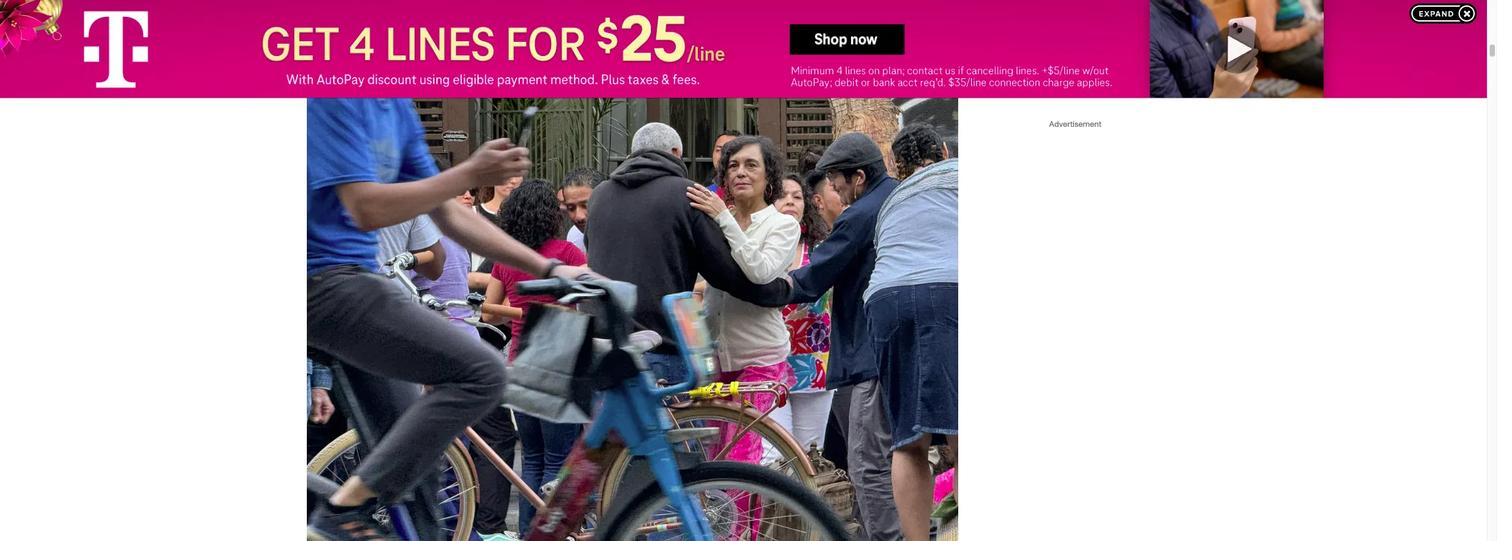 Task type: vqa. For each thing, say whether or not it's contained in the screenshot.
'Advertisement' region
yes



Task type: locate. For each thing, give the bounding box(es) containing it.
2 advertisement region from the left
[[305, 0, 960, 38]]

img 0716.jpg image
[[307, 87, 958, 541]]

advertisement region
[[0, 0, 1488, 98], [305, 0, 960, 38]]



Task type: describe. For each thing, give the bounding box(es) containing it.
1 advertisement region from the left
[[0, 0, 1488, 98]]



